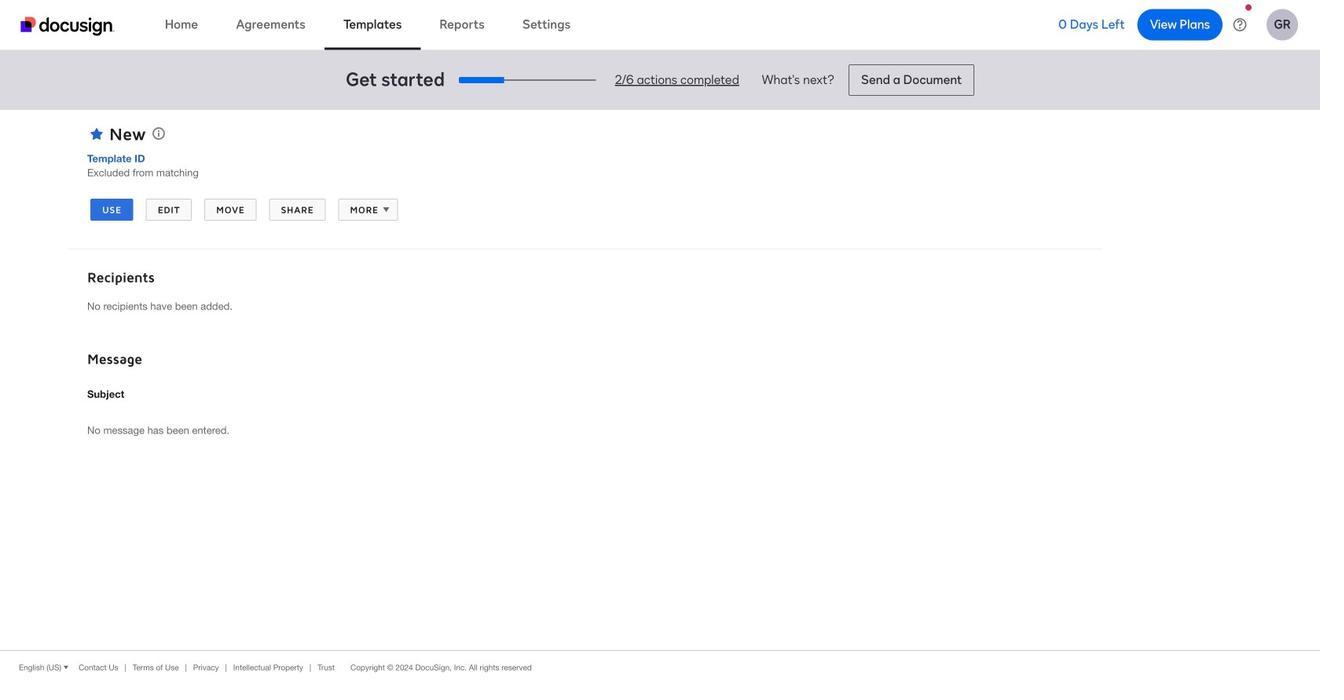 Task type: vqa. For each thing, say whether or not it's contained in the screenshot.
the Search Quick Views Text Field
no



Task type: locate. For each thing, give the bounding box(es) containing it.
details image
[[152, 127, 165, 140]]

remove new from favorites image
[[90, 128, 103, 140]]



Task type: describe. For each thing, give the bounding box(es) containing it.
documents view region
[[1103, 110, 1252, 651]]

more info region
[[0, 651, 1321, 685]]

docusign esignature image
[[20, 17, 115, 36]]



